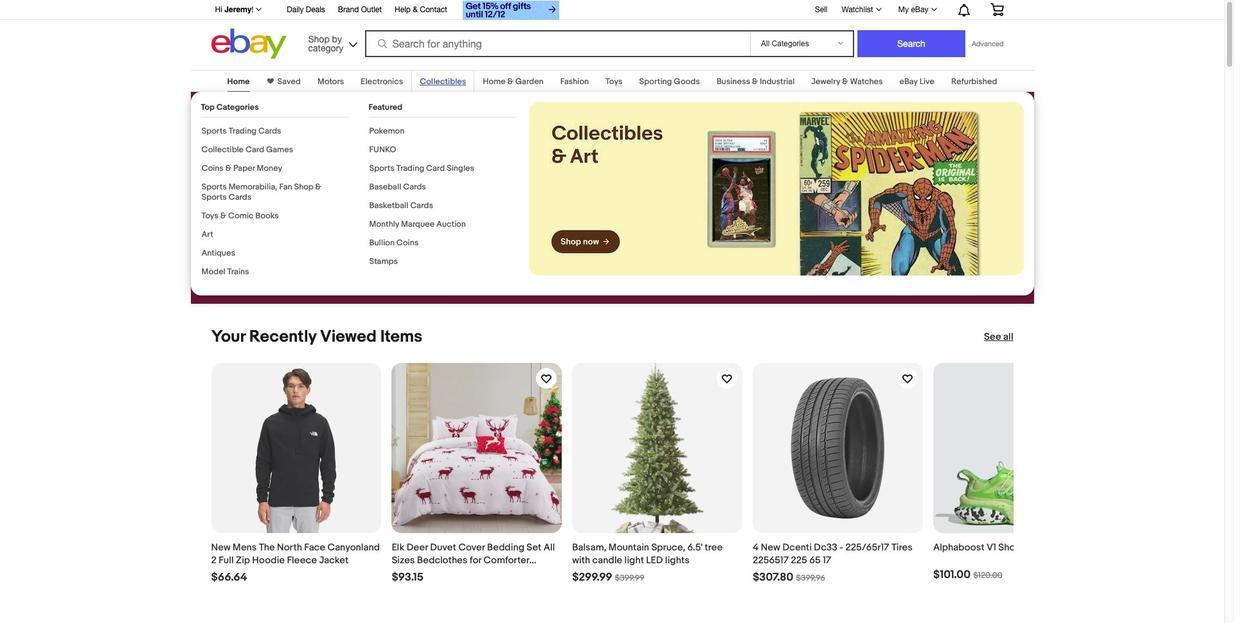 Task type: vqa. For each thing, say whether or not it's contained in the screenshot.
"Hoodie"
yes



Task type: describe. For each thing, give the bounding box(es) containing it.
toys for toys & comic books
[[202, 211, 219, 221]]

$101.00 text field
[[933, 569, 971, 582]]

top
[[201, 102, 215, 112]]

business & industrial
[[717, 76, 795, 87]]

auction
[[436, 219, 466, 229]]

shop now link
[[211, 211, 304, 241]]

225/65r17
[[846, 542, 889, 554]]

business & industrial link
[[717, 76, 795, 87]]

collectible card games
[[202, 145, 293, 155]]

$299.99
[[572, 571, 612, 584]]

jewelry
[[811, 76, 840, 87]]

singles
[[447, 163, 474, 174]]

bullion coins link
[[369, 238, 419, 248]]

daily deals link
[[287, 3, 325, 17]]

all
[[544, 542, 555, 554]]

65
[[809, 555, 821, 567]]

0 vertical spatial the
[[311, 102, 348, 132]]

sports for sports trading cards
[[202, 126, 227, 136]]

comforter
[[484, 555, 529, 567]]

full
[[219, 555, 234, 567]]

$66.64 text field
[[211, 571, 247, 585]]

top categories element
[[201, 102, 348, 285]]

set
[[527, 542, 541, 554]]

light
[[625, 555, 644, 567]]

legendary
[[240, 168, 294, 182]]

pokemon
[[369, 126, 404, 136]]

3d
[[439, 568, 451, 580]]

greatness
[[211, 132, 325, 162]]

ebay inside the wrap up the gift of greatness main content
[[900, 76, 918, 87]]

cards up marquee
[[410, 201, 433, 211]]

electronics link
[[361, 76, 403, 87]]

$299.99 text field
[[572, 571, 612, 585]]

collectibles & art - shop now image
[[529, 102, 1024, 276]]

sports trading card singles
[[369, 163, 474, 174]]

previous price $120.00 text field
[[973, 571, 1003, 581]]

$307.80 text field
[[753, 571, 794, 585]]

deals
[[306, 5, 325, 14]]

model trains
[[202, 267, 249, 277]]

watchlist link
[[835, 2, 887, 17]]

duvet
[[430, 542, 456, 554]]

dc33
[[814, 542, 838, 554]]

sports memorabilia, fan shop & sports cards
[[202, 182, 321, 202]]

recently
[[249, 327, 316, 347]]

new inside new mens the north face canyonland 2 full zip hoodie fleece jacket $66.64
[[211, 542, 231, 554]]

marquee
[[401, 219, 435, 229]]

baseball cards
[[369, 182, 426, 192]]

$66.64
[[211, 571, 247, 584]]

& for comic
[[220, 211, 226, 221]]

toys & comic books
[[202, 211, 279, 221]]

trading for card
[[396, 163, 424, 174]]

& for garden
[[508, 76, 514, 87]]

jeremy
[[224, 4, 251, 14]]

hi
[[215, 5, 222, 14]]

-
[[840, 542, 843, 554]]

new inside 4 new dcenti dc33  - 225/65r17 tires 2256517 225 65 17 $307.80 $399.96
[[761, 542, 780, 554]]

balsam,
[[572, 542, 607, 554]]

for inside elk deer duvet cover bedding set all sizes bedclothes for comforter christmas 3d
[[470, 555, 481, 567]]

1 vertical spatial the
[[376, 168, 393, 182]]

category
[[308, 43, 343, 53]]

4 new dcenti dc33  - 225/65r17 tires 2256517 225 65 17 $307.80 $399.96
[[753, 542, 913, 584]]

memorabilia,
[[229, 182, 277, 192]]

shop for shop now
[[223, 219, 249, 232]]

advanced link
[[965, 31, 1010, 57]]

toys for toys link
[[606, 76, 623, 87]]

your shopping cart image
[[990, 3, 1004, 16]]

industrial
[[760, 76, 795, 87]]

home & garden
[[483, 76, 544, 87]]

jacket
[[319, 555, 349, 567]]

4
[[753, 542, 759, 554]]

lights
[[665, 555, 690, 567]]

dcenti
[[783, 542, 812, 554]]

collectible card games link
[[202, 145, 293, 155]]

& for watches
[[842, 76, 848, 87]]

family.
[[211, 182, 245, 196]]

mens
[[233, 542, 257, 554]]

Search for anything text field
[[367, 31, 748, 56]]

north
[[277, 542, 302, 554]]

antiques link
[[202, 248, 235, 258]]

coins & paper money
[[202, 163, 282, 174]]

spruce,
[[651, 542, 685, 554]]

shop for shop by category
[[308, 34, 330, 44]]

wrap
[[211, 102, 271, 132]]

fleece
[[287, 555, 317, 567]]

model trains link
[[202, 267, 249, 277]]

electronics
[[361, 76, 403, 87]]

up
[[277, 102, 306, 132]]

sell link
[[809, 5, 833, 14]]

2256517
[[753, 555, 789, 567]]

none submit inside shop by category banner
[[858, 30, 965, 57]]

my ebay link
[[891, 2, 943, 17]]

hi jeremy !
[[215, 4, 253, 14]]

funko
[[369, 145, 396, 155]]

live
[[920, 76, 935, 87]]

elk
[[392, 542, 405, 554]]

home & garden link
[[483, 76, 544, 87]]

money
[[257, 163, 282, 174]]

shop by category
[[308, 34, 343, 53]]

funko link
[[369, 145, 396, 155]]



Task type: locate. For each thing, give the bounding box(es) containing it.
0 vertical spatial trading
[[229, 126, 257, 136]]

cover
[[458, 542, 485, 554]]

trading inside "top categories" element
[[229, 126, 257, 136]]

help & contact
[[395, 5, 447, 14]]

candle
[[592, 555, 622, 567]]

& for contact
[[413, 5, 418, 14]]

0 vertical spatial for
[[359, 168, 373, 182]]

for down cover
[[470, 555, 481, 567]]

1 horizontal spatial new
[[761, 542, 780, 554]]

hoodie
[[252, 555, 285, 567]]

1 vertical spatial shop
[[294, 182, 313, 192]]

sell
[[815, 5, 828, 14]]

collectibles
[[420, 76, 466, 87]]

& left the paper
[[225, 163, 232, 174]]

trading up collectible card games link
[[229, 126, 257, 136]]

monthly marquee auction link
[[369, 219, 466, 229]]

& inside sports memorabilia, fan shop & sports cards
[[315, 182, 321, 192]]

coins down monthly marquee auction link
[[397, 238, 419, 248]]

zip
[[236, 555, 250, 567]]

sports for sports trading card singles
[[369, 163, 395, 174]]

basketball cards link
[[369, 201, 433, 211]]

shop by category banner
[[208, 0, 1013, 62]]

None submit
[[858, 30, 965, 57]]

1 horizontal spatial coins
[[397, 238, 419, 248]]

1 horizontal spatial trading
[[396, 163, 424, 174]]

$399.99
[[615, 573, 645, 584]]

toys link
[[606, 76, 623, 87]]

basketball cards
[[369, 201, 433, 211]]

0 vertical spatial ebay
[[911, 5, 929, 14]]

0 horizontal spatial new
[[211, 542, 231, 554]]

ebay inside account navigation
[[911, 5, 929, 14]]

new up full
[[211, 542, 231, 554]]

0 horizontal spatial trading
[[229, 126, 257, 136]]

shop
[[308, 34, 330, 44], [294, 182, 313, 192], [223, 219, 249, 232]]

$101.00
[[933, 569, 971, 582]]

1 vertical spatial coins
[[397, 238, 419, 248]]

grab
[[211, 168, 238, 182]]

viewed
[[320, 327, 377, 347]]

& right help
[[413, 5, 418, 14]]

shop inside shop by category
[[308, 34, 330, 44]]

shop now
[[223, 219, 274, 232]]

cards up toys & comic books
[[229, 192, 252, 202]]

alphaboost
[[933, 542, 985, 554]]

see
[[984, 331, 1001, 343]]

outlet
[[361, 5, 382, 14]]

1 vertical spatial toys
[[202, 211, 219, 221]]

0 horizontal spatial card
[[245, 145, 264, 155]]

of
[[399, 102, 422, 132]]

1 horizontal spatial card
[[426, 163, 445, 174]]

$93.15
[[392, 571, 424, 584]]

trading inside featured element
[[396, 163, 424, 174]]

1 vertical spatial ebay
[[900, 76, 918, 87]]

previous price $399.96 text field
[[796, 573, 825, 584]]

sporting
[[639, 76, 672, 87]]

brand outlet link
[[338, 3, 382, 17]]

sports memorabilia, fan shop & sports cards link
[[202, 182, 321, 202]]

sporting goods link
[[639, 76, 700, 87]]

1 new from the left
[[211, 542, 231, 554]]

& down jordans
[[315, 182, 321, 192]]

& right jewelry
[[842, 76, 848, 87]]

model
[[202, 267, 225, 277]]

account navigation
[[208, 0, 1013, 22]]

2 vertical spatial shop
[[223, 219, 249, 232]]

your recently viewed items
[[211, 327, 422, 347]]

0 horizontal spatial coins
[[202, 163, 224, 174]]

art link
[[202, 229, 213, 240]]

featured
[[369, 102, 402, 112]]

led
[[646, 555, 663, 567]]

with
[[572, 555, 590, 567]]

& left comic
[[220, 211, 226, 221]]

top categories
[[201, 102, 259, 112]]

mountain
[[609, 542, 649, 554]]

sports trading cards link
[[202, 126, 281, 136]]

$93.15 text field
[[392, 571, 424, 585]]

shop inside sports memorabilia, fan shop & sports cards
[[294, 182, 313, 192]]

fashion link
[[560, 76, 589, 87]]

toys & comic books link
[[202, 211, 279, 221]]

card
[[245, 145, 264, 155], [426, 163, 445, 174]]

1 horizontal spatial toys
[[606, 76, 623, 87]]

card up the paper
[[245, 145, 264, 155]]

shop by category button
[[302, 29, 360, 56]]

toys up the art link
[[202, 211, 219, 221]]

coins inside "top categories" element
[[202, 163, 224, 174]]

art
[[202, 229, 213, 240]]

jordans
[[314, 168, 357, 182]]

1 home from the left
[[227, 76, 250, 87]]

christmas
[[392, 568, 437, 580]]

previous price $399.99 text field
[[615, 573, 645, 584]]

books
[[255, 211, 279, 221]]

1 horizontal spatial the
[[376, 168, 393, 182]]

coins inside featured element
[[397, 238, 419, 248]]

home up categories
[[227, 76, 250, 87]]

canyonland
[[328, 542, 380, 554]]

2 new from the left
[[761, 542, 780, 554]]

sports for sports memorabilia, fan shop & sports cards
[[202, 182, 227, 192]]

toys inside "top categories" element
[[202, 211, 219, 221]]

deer
[[407, 542, 428, 554]]

my
[[898, 5, 909, 14]]

$399.96
[[796, 573, 825, 584]]

motors link
[[317, 76, 344, 87]]

1 horizontal spatial home
[[483, 76, 506, 87]]

0 vertical spatial toys
[[606, 76, 623, 87]]

card left singles
[[426, 163, 445, 174]]

0 horizontal spatial the
[[311, 102, 348, 132]]

the down motors link
[[311, 102, 348, 132]]

contact
[[420, 5, 447, 14]]

card inside featured element
[[426, 163, 445, 174]]

for up baseball
[[359, 168, 373, 182]]

elk deer duvet cover bedding set all sizes bedclothes for comforter christmas 3d
[[392, 542, 555, 580]]

ebay left 'live'
[[900, 76, 918, 87]]

saved
[[277, 76, 301, 87]]

home for home
[[227, 76, 250, 87]]

ebay live
[[900, 76, 935, 87]]

0 horizontal spatial home
[[227, 76, 250, 87]]

& left garden
[[508, 76, 514, 87]]

17
[[823, 555, 831, 567]]

saved link
[[274, 76, 301, 87]]

coins down collectible
[[202, 163, 224, 174]]

items
[[380, 327, 422, 347]]

& for industrial
[[752, 76, 758, 87]]

& right business
[[752, 76, 758, 87]]

see all link
[[984, 331, 1013, 344]]

stamps link
[[369, 256, 398, 267]]

toys right fashion
[[606, 76, 623, 87]]

trading up baseball cards
[[396, 163, 424, 174]]

featured element
[[369, 102, 516, 285]]

collectible
[[202, 145, 244, 155]]

basketball
[[369, 201, 408, 211]]

card inside "top categories" element
[[245, 145, 264, 155]]

your
[[211, 327, 246, 347]]

wrap up the gift of greatness main content
[[0, 62, 1225, 624]]

home for home & garden
[[483, 76, 506, 87]]

for inside wrap up the gift of greatness grab legendary air jordans for the full family.
[[359, 168, 373, 182]]

0 vertical spatial card
[[245, 145, 264, 155]]

home
[[227, 76, 250, 87], [483, 76, 506, 87]]

bullion coins
[[369, 238, 419, 248]]

0 horizontal spatial toys
[[202, 211, 219, 221]]

comic
[[228, 211, 254, 221]]

2
[[211, 555, 217, 567]]

1 vertical spatial card
[[426, 163, 445, 174]]

help
[[395, 5, 411, 14]]

cards inside sports memorabilia, fan shop & sports cards
[[229, 192, 252, 202]]

the up baseball
[[376, 168, 393, 182]]

face
[[304, 542, 325, 554]]

daily
[[287, 5, 304, 14]]

cards
[[258, 126, 281, 136], [403, 182, 426, 192], [229, 192, 252, 202], [410, 201, 433, 211]]

monthly marquee auction
[[369, 219, 466, 229]]

baseball
[[369, 182, 401, 192]]

1 horizontal spatial for
[[470, 555, 481, 567]]

bedclothes
[[417, 555, 468, 567]]

collectibles link
[[420, 76, 466, 87]]

ebay right my
[[911, 5, 929, 14]]

coins & paper money link
[[202, 163, 282, 174]]

0 vertical spatial coins
[[202, 163, 224, 174]]

sizes
[[392, 555, 415, 567]]

get an extra 15% off image
[[463, 1, 559, 20]]

& inside account navigation
[[413, 5, 418, 14]]

new up 2256517 in the right of the page
[[761, 542, 780, 554]]

trading for cards
[[229, 126, 257, 136]]

cards up the games
[[258, 126, 281, 136]]

sports inside featured element
[[369, 163, 395, 174]]

your recently viewed items link
[[211, 327, 422, 347]]

cards down full
[[403, 182, 426, 192]]

0 vertical spatial shop
[[308, 34, 330, 44]]

0 horizontal spatial for
[[359, 168, 373, 182]]

home left garden
[[483, 76, 506, 87]]

1 vertical spatial for
[[470, 555, 481, 567]]

& for paper
[[225, 163, 232, 174]]

v1
[[987, 542, 996, 554]]

2 home from the left
[[483, 76, 506, 87]]

tree
[[705, 542, 723, 554]]

1 vertical spatial trading
[[396, 163, 424, 174]]



